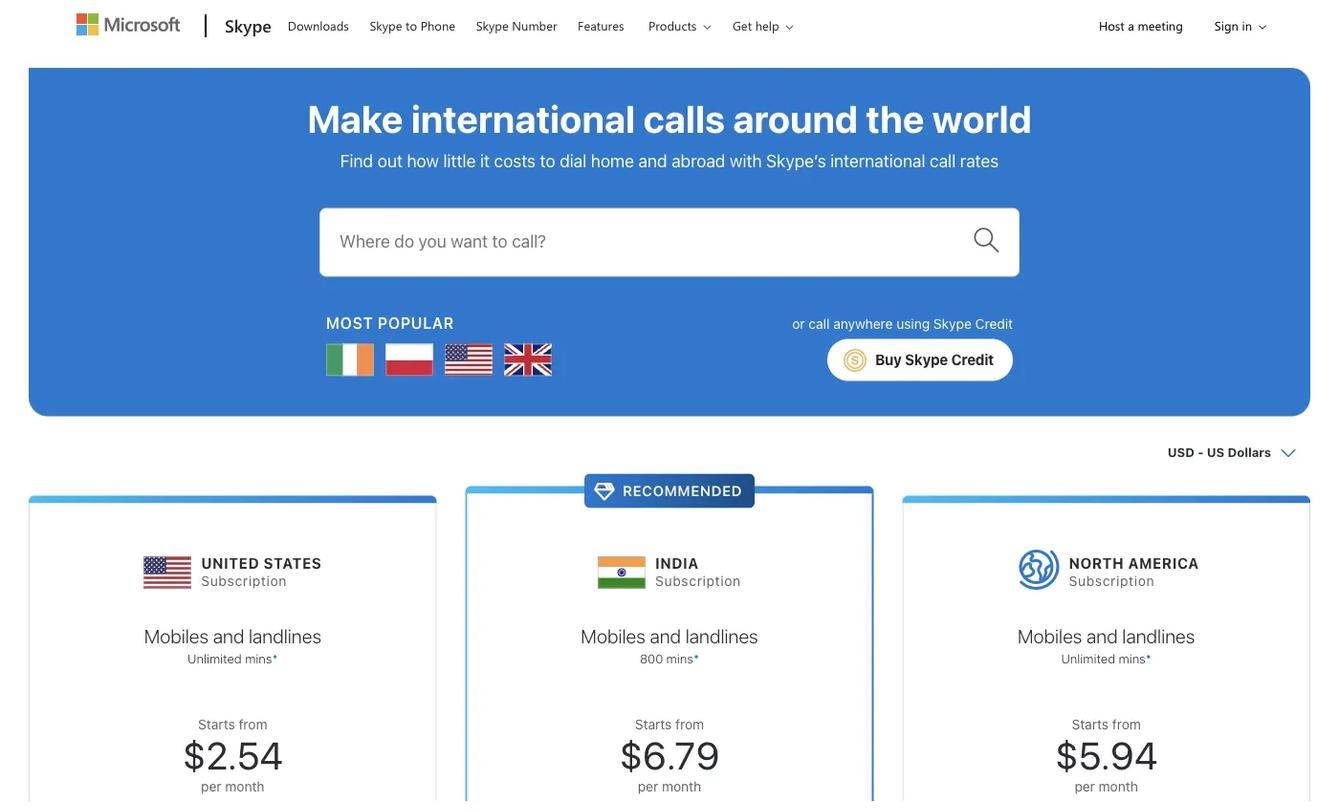 Task type: locate. For each thing, give the bounding box(es) containing it.
1 horizontal spatial to
[[540, 150, 556, 171]]

dial
[[560, 150, 587, 171]]

landlines
[[249, 625, 321, 648], [686, 625, 758, 648], [1123, 625, 1195, 648]]

1 horizontal spatial per
[[638, 779, 659, 795]]

starts from $6.79 per month
[[620, 717, 720, 795]]

3 * from the left
[[1146, 652, 1152, 666]]

around
[[733, 96, 858, 141]]

1 horizontal spatial unlimited
[[1062, 652, 1116, 666]]

2 horizontal spatial per
[[1075, 779, 1095, 795]]

1 starts from the left
[[198, 717, 235, 732]]

1 vertical spatial call
[[809, 316, 830, 331]]

to left phone
[[406, 17, 417, 34]]

and inside mobiles and landlines 800 mins *
[[650, 625, 681, 648]]

0 horizontal spatial international
[[411, 96, 636, 141]]

1 horizontal spatial month
[[662, 779, 702, 795]]

subscription inside north america subscription
[[1069, 574, 1155, 589]]

* link down the united states subscription
[[272, 652, 278, 666]]

1 vertical spatial international
[[831, 150, 926, 171]]

0 horizontal spatial unlimited
[[188, 652, 242, 666]]

2 mobiles from the left
[[581, 625, 646, 648]]

to left the dial
[[540, 150, 556, 171]]

0 vertical spatial call
[[930, 150, 956, 171]]

meeting
[[1138, 17, 1183, 34]]

unlimited for $5.94
[[1062, 652, 1116, 666]]

month down $6.79
[[662, 779, 702, 795]]

credit
[[976, 316, 1013, 331], [952, 352, 994, 368]]

united states image left the united
[[144, 540, 192, 598]]

0 horizontal spatial month
[[225, 779, 265, 795]]

number
[[512, 17, 557, 34]]

1 vertical spatial to
[[540, 150, 556, 171]]

1 horizontal spatial united states image
[[445, 337, 493, 384]]

united states image
[[445, 337, 493, 384], [144, 540, 192, 598]]

starts
[[198, 717, 235, 732], [635, 717, 672, 732], [1072, 717, 1109, 732]]

1 horizontal spatial *
[[694, 652, 699, 666]]

1 per from the left
[[201, 779, 222, 795]]

* link
[[272, 652, 278, 666], [694, 652, 699, 666], [1146, 652, 1152, 666]]

1 * link from the left
[[272, 652, 278, 666]]

downloads
[[288, 17, 349, 34]]

0 horizontal spatial landlines
[[249, 625, 321, 648]]

international up costs
[[411, 96, 636, 141]]

rates
[[960, 150, 999, 171]]

phone
[[421, 17, 456, 34]]

from up $6.79
[[676, 717, 704, 732]]

and right home
[[639, 150, 667, 171]]

Where do you want to call? text field
[[340, 218, 971, 268]]

2 subscription from the left
[[656, 574, 741, 589]]

1 horizontal spatial international
[[831, 150, 926, 171]]

2 horizontal spatial month
[[1099, 779, 1138, 795]]

landlines for $2.54
[[249, 625, 321, 648]]

call right or
[[809, 316, 830, 331]]

mobiles up '800'
[[581, 625, 646, 648]]

1 horizontal spatial landlines
[[686, 625, 758, 648]]

credit up buy skype credit
[[976, 316, 1013, 331]]

mins
[[245, 652, 272, 666], [667, 652, 694, 666], [1119, 652, 1146, 666]]

2 * link from the left
[[694, 652, 699, 666]]

0 horizontal spatial call
[[809, 316, 830, 331]]

buy skype credit link
[[828, 339, 1013, 381], [828, 339, 1013, 381]]

unlimited
[[188, 652, 242, 666], [1062, 652, 1116, 666]]

from inside the starts from $6.79 per month
[[676, 717, 704, 732]]

0 horizontal spatial subscription
[[201, 574, 287, 589]]

skype left the 'downloads'
[[225, 13, 272, 36]]

states
[[264, 555, 322, 572]]

mins inside mobiles and landlines 800 mins *
[[667, 652, 694, 666]]

* link down north america subscription
[[1146, 652, 1152, 666]]

2 mobiles and landlines unlimited mins * from the left
[[1018, 625, 1195, 666]]

1 horizontal spatial mins
[[667, 652, 694, 666]]

landlines inside mobiles and landlines 800 mins *
[[686, 625, 758, 648]]

1 month from the left
[[225, 779, 265, 795]]

make international calls around the world find out how little it costs to dial home and abroad with skype's international call rates
[[307, 96, 1032, 171]]

call left rates
[[930, 150, 956, 171]]

month down $2.54
[[225, 779, 265, 795]]

subscription
[[201, 574, 287, 589], [656, 574, 741, 589], [1069, 574, 1155, 589]]

2 horizontal spatial subscription
[[1069, 574, 1155, 589]]

landlines down north america subscription
[[1123, 625, 1195, 648]]

3 per from the left
[[1075, 779, 1095, 795]]

and
[[639, 150, 667, 171], [213, 625, 244, 648], [650, 625, 681, 648], [1087, 625, 1118, 648]]

starts for $2.54
[[198, 717, 235, 732]]

abroad
[[672, 150, 726, 171]]

2 horizontal spatial mins
[[1119, 652, 1146, 666]]

2 month from the left
[[662, 779, 702, 795]]

2 horizontal spatial *
[[1146, 652, 1152, 666]]

to
[[406, 17, 417, 34], [540, 150, 556, 171]]

0 horizontal spatial mobiles
[[144, 625, 209, 648]]

month inside the starts from $6.79 per month
[[662, 779, 702, 795]]

2 mins from the left
[[667, 652, 694, 666]]

mobiles and landlines unlimited mins * down the united states subscription
[[144, 625, 321, 666]]

starts up $6.79
[[635, 717, 672, 732]]

0 vertical spatial united states image
[[445, 337, 493, 384]]

starts inside the starts from $6.79 per month
[[635, 717, 672, 732]]

skype
[[225, 13, 272, 36], [370, 17, 402, 34], [476, 17, 509, 34], [934, 316, 972, 331], [905, 352, 948, 368]]

international
[[411, 96, 636, 141], [831, 150, 926, 171]]

subscription down north
[[1069, 574, 1155, 589]]

0 horizontal spatial united states image
[[144, 540, 192, 598]]

ireland image
[[326, 337, 374, 384]]

skype left number
[[476, 17, 509, 34]]

out
[[378, 150, 403, 171]]

from up $5.94
[[1113, 717, 1141, 732]]

800
[[640, 652, 663, 666]]

features link
[[569, 1, 633, 47]]

* inside mobiles and landlines 800 mins *
[[694, 652, 699, 666]]

1 horizontal spatial subscription
[[656, 574, 741, 589]]

or call anywhere using skype credit
[[793, 316, 1013, 331]]

per inside starts from $2.54 per month
[[201, 779, 222, 795]]

0 horizontal spatial * link
[[272, 652, 278, 666]]

per inside the starts from $6.79 per month
[[638, 779, 659, 795]]

1 horizontal spatial from
[[676, 717, 704, 732]]

starts for $6.79
[[635, 717, 672, 732]]

from
[[239, 717, 267, 732], [676, 717, 704, 732], [1113, 717, 1141, 732]]

per down $5.94
[[1075, 779, 1095, 795]]

0 horizontal spatial *
[[272, 652, 278, 666]]

1 mins from the left
[[245, 652, 272, 666]]

3 subscription from the left
[[1069, 574, 1155, 589]]

subscription down the united
[[201, 574, 287, 589]]

per down $2.54
[[201, 779, 222, 795]]

mobiles
[[144, 625, 209, 648], [581, 625, 646, 648], [1018, 625, 1083, 648]]

2 landlines from the left
[[686, 625, 758, 648]]

host
[[1099, 17, 1125, 34]]

per inside "starts from $5.94 per month"
[[1075, 779, 1095, 795]]

skype link
[[215, 1, 277, 53]]

mins right '800'
[[667, 652, 694, 666]]

3 * link from the left
[[1146, 652, 1152, 666]]

mobiles down north
[[1018, 625, 1083, 648]]

1 horizontal spatial * link
[[694, 652, 699, 666]]

starts inside starts from $2.54 per month
[[198, 717, 235, 732]]

buy skype credit
[[876, 352, 994, 368]]

host a meeting link
[[1083, 1, 1200, 50]]

from inside "starts from $5.94 per month"
[[1113, 717, 1141, 732]]

calls
[[643, 96, 725, 141]]

3 starts from the left
[[1072, 717, 1109, 732]]

skype number link
[[468, 1, 566, 47]]

from for $5.94
[[1113, 717, 1141, 732]]

month down $5.94
[[1099, 779, 1138, 795]]

month inside starts from $2.54 per month
[[225, 779, 265, 795]]

mins for $5.94
[[1119, 652, 1146, 666]]

and down the united states subscription
[[213, 625, 244, 648]]

call inside make international calls around the world find out how little it costs to dial home and abroad with skype's international call rates
[[930, 150, 956, 171]]

1 horizontal spatial call
[[930, 150, 956, 171]]

from up $2.54
[[239, 717, 267, 732]]

popular
[[378, 314, 454, 333]]

1 horizontal spatial starts
[[635, 717, 672, 732]]

2 horizontal spatial mobiles
[[1018, 625, 1083, 648]]

skype number
[[476, 17, 557, 34]]

1 subscription from the left
[[201, 574, 287, 589]]

starts up $5.94
[[1072, 717, 1109, 732]]

0 horizontal spatial mobiles and landlines unlimited mins *
[[144, 625, 321, 666]]

skype right using at the right top of page
[[934, 316, 972, 331]]

landlines for $5.94
[[1123, 625, 1195, 648]]

0 vertical spatial international
[[411, 96, 636, 141]]

sign in button
[[1200, 1, 1273, 50]]

2 horizontal spatial from
[[1113, 717, 1141, 732]]

1 from from the left
[[239, 717, 267, 732]]

starts from $5.94 per month
[[1055, 717, 1158, 795]]

with
[[730, 150, 762, 171]]

2 starts from the left
[[635, 717, 672, 732]]

host a meeting
[[1099, 17, 1183, 34]]

2 * from the left
[[694, 652, 699, 666]]

$2.54
[[182, 733, 283, 778]]

mobiles and landlines unlimited mins * for $5.94
[[1018, 625, 1195, 666]]

international down the the
[[831, 150, 926, 171]]

3 month from the left
[[1099, 779, 1138, 795]]

3 mins from the left
[[1119, 652, 1146, 666]]

credit down or call anywhere using skype credit
[[952, 352, 994, 368]]

2 from from the left
[[676, 717, 704, 732]]

* down north america subscription
[[1146, 652, 1152, 666]]

3 from from the left
[[1113, 717, 1141, 732]]

* link right '800'
[[694, 652, 699, 666]]

skype to phone
[[370, 17, 456, 34]]

1 unlimited from the left
[[188, 652, 242, 666]]

from for $2.54
[[239, 717, 267, 732]]

0 horizontal spatial starts
[[198, 717, 235, 732]]

2 unlimited from the left
[[1062, 652, 1116, 666]]

call
[[930, 150, 956, 171], [809, 316, 830, 331]]

landlines down the united states subscription
[[249, 625, 321, 648]]

features
[[578, 17, 624, 34]]

mobiles down the united
[[144, 625, 209, 648]]

to inside make international calls around the world find out how little it costs to dial home and abroad with skype's international call rates
[[540, 150, 556, 171]]

per
[[201, 779, 222, 795], [638, 779, 659, 795], [1075, 779, 1095, 795]]

starts inside "starts from $5.94 per month"
[[1072, 717, 1109, 732]]

1 landlines from the left
[[249, 625, 321, 648]]

most popular
[[326, 314, 454, 333]]

3 mobiles from the left
[[1018, 625, 1083, 648]]

1 mobiles from the left
[[144, 625, 209, 648]]

2 horizontal spatial * link
[[1146, 652, 1152, 666]]

subscription down the india
[[656, 574, 741, 589]]

get
[[733, 17, 752, 34]]

1 mobiles and landlines unlimited mins * from the left
[[144, 625, 321, 666]]

mobiles inside mobiles and landlines 800 mins *
[[581, 625, 646, 648]]

2 horizontal spatial landlines
[[1123, 625, 1195, 648]]

month
[[225, 779, 265, 795], [662, 779, 702, 795], [1099, 779, 1138, 795]]

* right '800'
[[694, 652, 699, 666]]

per down $6.79
[[638, 779, 659, 795]]

mobiles and landlines unlimited mins * down north america subscription
[[1018, 625, 1195, 666]]

skype to phone link
[[361, 1, 464, 47]]

and up '800'
[[650, 625, 681, 648]]

0 vertical spatial to
[[406, 17, 417, 34]]

home
[[591, 150, 634, 171]]

1 horizontal spatial mobiles
[[581, 625, 646, 648]]

0 horizontal spatial from
[[239, 717, 267, 732]]

downloads link
[[279, 1, 358, 47]]

starts from $2.54 per month
[[182, 717, 283, 795]]

united states subscription
[[201, 555, 322, 589]]

1 horizontal spatial mobiles and landlines unlimited mins *
[[1018, 625, 1195, 666]]

united states image left united kingdom image at the left top of the page
[[445, 337, 493, 384]]

* down the united states subscription
[[272, 652, 278, 666]]

landlines down india subscription
[[686, 625, 758, 648]]

subscription inside the united states subscription
[[201, 574, 287, 589]]

*
[[272, 652, 278, 666], [694, 652, 699, 666], [1146, 652, 1152, 666]]

buy
[[876, 352, 902, 368]]

3 landlines from the left
[[1123, 625, 1195, 648]]

mins for $2.54
[[245, 652, 272, 666]]

month for $5.94
[[1099, 779, 1138, 795]]

month inside "starts from $5.94 per month"
[[1099, 779, 1138, 795]]

2 per from the left
[[638, 779, 659, 795]]

from inside starts from $2.54 per month
[[239, 717, 267, 732]]

and down north america subscription
[[1087, 625, 1118, 648]]

get help
[[733, 17, 779, 34]]

mobiles and landlines unlimited mins *
[[144, 625, 321, 666], [1018, 625, 1195, 666]]

1 * from the left
[[272, 652, 278, 666]]

2 horizontal spatial starts
[[1072, 717, 1109, 732]]

mins down the united states subscription
[[245, 652, 272, 666]]

unlimited for $2.54
[[188, 652, 242, 666]]

0 horizontal spatial mins
[[245, 652, 272, 666]]

mobiles and landlines 800 mins *
[[581, 625, 758, 666]]

0 horizontal spatial per
[[201, 779, 222, 795]]

skype left phone
[[370, 17, 402, 34]]

starts up $2.54
[[198, 717, 235, 732]]

united
[[201, 555, 259, 572]]

find
[[340, 150, 373, 171]]

mins down north america subscription
[[1119, 652, 1146, 666]]



Task type: vqa. For each thing, say whether or not it's contained in the screenshot.
UNIQUE
no



Task type: describe. For each thing, give the bounding box(es) containing it.
the
[[866, 96, 925, 141]]

north america subscription
[[1069, 555, 1200, 589]]

world
[[932, 96, 1032, 141]]

most
[[326, 314, 373, 333]]

products button
[[636, 1, 727, 50]]

america
[[1129, 555, 1200, 572]]

* for $5.94
[[1146, 652, 1152, 666]]

and for $2.54
[[213, 625, 244, 648]]

$6.79
[[620, 733, 720, 778]]

and for $5.94
[[1087, 625, 1118, 648]]

search image
[[973, 227, 1000, 253]]

using
[[897, 316, 930, 331]]

per for $5.94
[[1075, 779, 1095, 795]]

per for $2.54
[[201, 779, 222, 795]]

per for $6.79
[[638, 779, 659, 795]]

subscription for $2.54
[[201, 574, 287, 589]]

sign in
[[1215, 17, 1252, 34]]

0 vertical spatial credit
[[976, 316, 1013, 331]]

make
[[307, 96, 403, 141]]

it
[[480, 150, 490, 171]]

microsoft image
[[77, 13, 180, 35]]

or
[[793, 316, 805, 331]]

and inside make international calls around the world find out how little it costs to dial home and abroad with skype's international call rates
[[639, 150, 667, 171]]

recommended
[[623, 483, 743, 499]]

* for $2.54
[[272, 652, 278, 666]]

subscription for $5.94
[[1069, 574, 1155, 589]]

starts for $5.94
[[1072, 717, 1109, 732]]

mobiles for $2.54
[[144, 625, 209, 648]]

month for $6.79
[[662, 779, 702, 795]]

and for $6.79
[[650, 625, 681, 648]]

india subscription
[[656, 555, 741, 589]]

* for $6.79
[[694, 652, 699, 666]]

month for $2.54
[[225, 779, 265, 795]]

a
[[1128, 17, 1135, 34]]

0 horizontal spatial to
[[406, 17, 417, 34]]

from for $6.79
[[676, 717, 704, 732]]

$5.94
[[1055, 733, 1158, 778]]

mobiles for $6.79
[[581, 625, 646, 648]]

* link for $2.54
[[272, 652, 278, 666]]

north
[[1069, 555, 1125, 572]]

landlines for $6.79
[[686, 625, 758, 648]]

mobiles for $5.94
[[1018, 625, 1083, 648]]

products
[[649, 17, 697, 34]]

united kingdom image
[[504, 337, 552, 384]]

sign
[[1215, 17, 1239, 34]]

little
[[443, 150, 476, 171]]

1 vertical spatial united states image
[[144, 540, 192, 598]]

* link for $5.94
[[1146, 652, 1152, 666]]

get help button
[[720, 1, 809, 50]]

in
[[1242, 17, 1252, 34]]

poland image
[[386, 337, 433, 384]]

costs
[[494, 150, 536, 171]]

help
[[756, 17, 779, 34]]

mobiles and landlines unlimited mins * for $2.54
[[144, 625, 321, 666]]

1 vertical spatial credit
[[952, 352, 994, 368]]

skype for skype to phone
[[370, 17, 402, 34]]

mins for $6.79
[[667, 652, 694, 666]]

* link for $6.79
[[694, 652, 699, 666]]

skype right "buy"
[[905, 352, 948, 368]]

skype for skype number
[[476, 17, 509, 34]]

india
[[656, 555, 699, 572]]

how
[[407, 150, 439, 171]]

india image
[[598, 540, 646, 598]]

anywhere
[[834, 316, 893, 331]]

skype for skype
[[225, 13, 272, 36]]

skype's
[[766, 150, 826, 171]]



